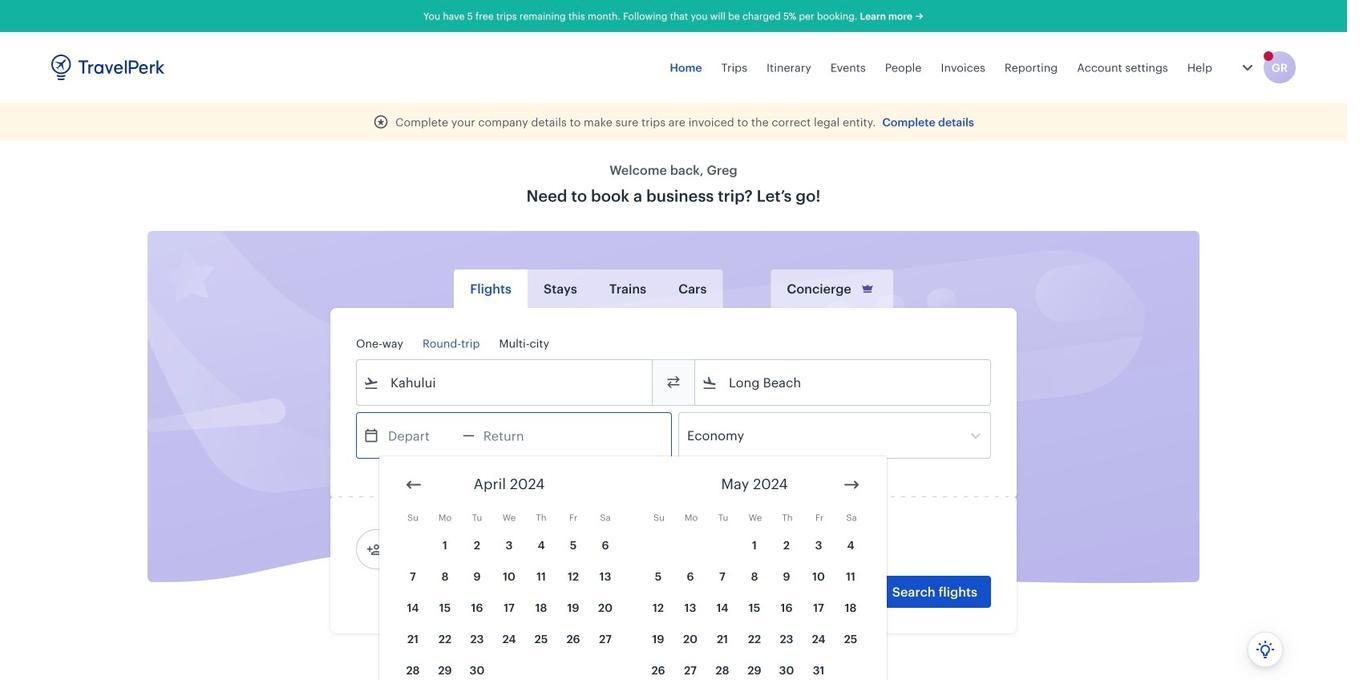 Task type: vqa. For each thing, say whether or not it's contained in the screenshot.
From SEARCH BOX
yes



Task type: locate. For each thing, give the bounding box(es) containing it.
To search field
[[718, 370, 970, 395]]



Task type: describe. For each thing, give the bounding box(es) containing it.
move forward to switch to the next month. image
[[842, 475, 861, 494]]

From search field
[[379, 370, 631, 395]]

Add first traveler search field
[[383, 537, 549, 562]]

Depart text field
[[379, 413, 463, 458]]

Return text field
[[475, 413, 558, 458]]

calendar application
[[379, 456, 1347, 680]]

move backward to switch to the previous month. image
[[404, 475, 423, 494]]



